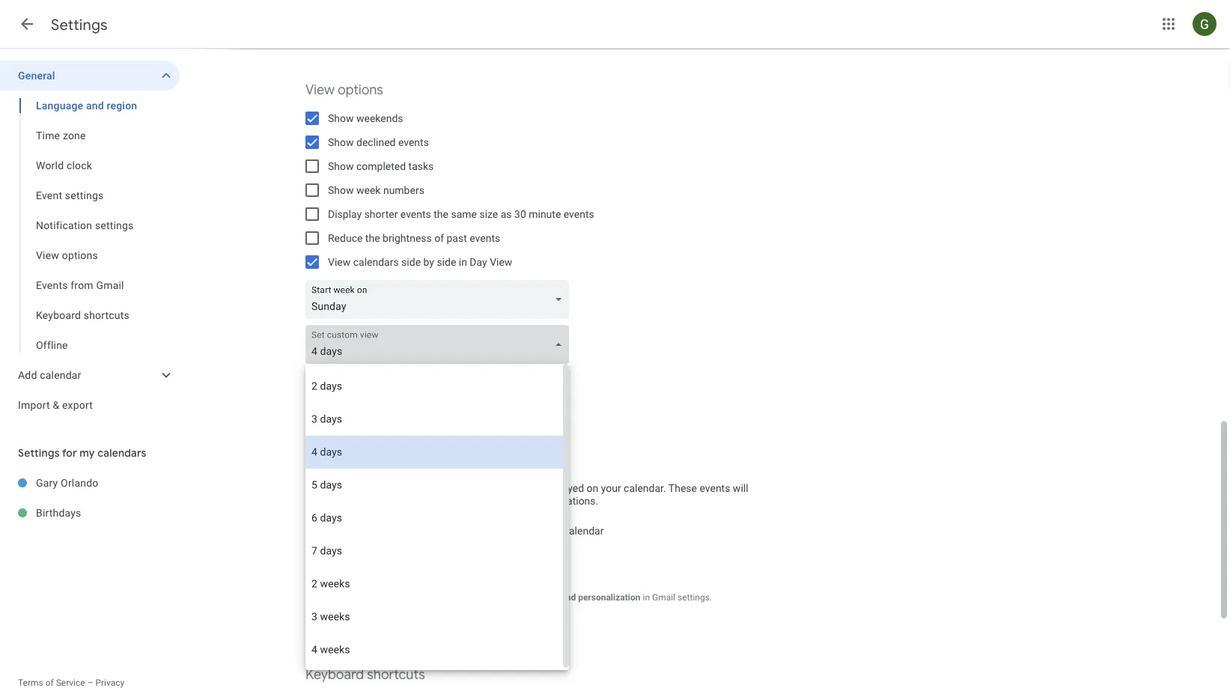 Task type: locate. For each thing, give the bounding box(es) containing it.
0 horizontal spatial on
[[486, 592, 496, 602]]

keyboard
[[36, 309, 81, 321], [305, 666, 364, 683]]

1 horizontal spatial options
[[338, 81, 383, 98]]

settings for my calendars tree
[[0, 468, 180, 528]]

on
[[587, 482, 598, 495], [486, 592, 496, 602]]

0 vertical spatial calendars
[[353, 256, 399, 268]]

0 vertical spatial keyboard shortcuts
[[36, 309, 130, 321]]

2 can from the left
[[506, 482, 523, 495]]

1 horizontal spatial can
[[506, 482, 523, 495]]

track
[[372, 495, 395, 507]]

1 vertical spatial view options
[[36, 249, 98, 261]]

settings for my calendars
[[18, 446, 147, 460]]

calendar up &
[[40, 369, 81, 381]]

0 horizontal spatial by
[[423, 256, 434, 268]]

0 vertical spatial by
[[423, 256, 434, 268]]

0 horizontal spatial calendar
[[40, 369, 81, 381]]

side down reduce the brightness of past events on the top left of page
[[401, 256, 421, 268]]

0 vertical spatial automatically
[[355, 482, 418, 495]]

keyboard shortcuts
[[36, 309, 130, 321], [305, 666, 425, 683]]

events inside events from gmail gmail can automatically create events that can be displayed on your calendar. these events will help you keep track of things like flights and other reservations.
[[305, 460, 346, 477]]

from up keep
[[348, 460, 378, 477]]

events up offline
[[36, 279, 68, 291]]

show left completed at the left of page
[[328, 160, 354, 172]]

on right turn
[[486, 592, 496, 602]]

view options down notification
[[36, 249, 98, 261]]

2 horizontal spatial in
[[643, 592, 650, 602]]

events
[[36, 279, 68, 291], [305, 460, 346, 477]]

from
[[71, 279, 93, 291], [348, 460, 378, 477], [361, 592, 380, 602]]

export
[[62, 399, 93, 411]]

keyboard shortcuts down more
[[305, 666, 425, 683]]

keyboard up offline
[[36, 309, 81, 321]]

will
[[733, 482, 748, 495]]

0 vertical spatial shortcuts
[[84, 309, 130, 321]]

settings up notification settings
[[65, 189, 104, 201]]

None field
[[305, 280, 575, 319], [305, 325, 575, 364], [305, 280, 575, 319], [305, 325, 575, 364]]

set custom view list box
[[305, 364, 563, 672]]

1 horizontal spatial keyboard
[[305, 666, 364, 683]]

shortcuts down the events from gmail
[[84, 309, 130, 321]]

by
[[423, 256, 434, 268], [493, 524, 504, 537]]

2 vertical spatial in
[[643, 592, 650, 602]]

events right get
[[333, 592, 359, 602]]

1 vertical spatial events
[[305, 460, 346, 477]]

1 vertical spatial my
[[547, 524, 561, 537]]

settings
[[51, 15, 108, 34], [18, 446, 60, 460]]

like
[[441, 495, 457, 507]]

import
[[18, 399, 50, 411]]

of
[[434, 232, 444, 244], [398, 495, 407, 507], [45, 678, 54, 688]]

by down reduce the brightness of past events on the top left of page
[[423, 256, 434, 268]]

of inside events from gmail gmail can automatically create events that can be displayed on your calendar. these events will help you keep track of things like flights and other reservations.
[[398, 495, 407, 507]]

1 vertical spatial automatically
[[390, 524, 453, 537]]

shortcuts
[[84, 309, 130, 321], [367, 666, 425, 683]]

show down keep
[[328, 524, 354, 537]]

other
[[511, 495, 536, 507]]

options up show weekends in the left top of the page
[[338, 81, 383, 98]]

events down track
[[356, 524, 387, 537]]

2 vertical spatial from
[[361, 592, 380, 602]]

0 horizontal spatial and
[[86, 99, 104, 112]]

0 horizontal spatial options
[[62, 249, 98, 261]]

0 vertical spatial the
[[434, 208, 448, 220]]

5 show from the top
[[328, 524, 354, 537]]

minute
[[529, 208, 561, 220]]

calendars
[[353, 256, 399, 268], [98, 446, 147, 460]]

gmail left keep
[[305, 482, 333, 495]]

events up help
[[305, 460, 346, 477]]

0 vertical spatial you
[[328, 495, 344, 507]]

of right track
[[398, 495, 407, 507]]

of left past
[[434, 232, 444, 244]]

events down size
[[470, 232, 500, 244]]

show for show events automatically created by gmail in my calendar
[[328, 524, 354, 537]]

1 vertical spatial of
[[398, 495, 407, 507]]

and right features
[[561, 592, 576, 602]]

2 vertical spatial of
[[45, 678, 54, 688]]

from inside group
[[71, 279, 93, 291]]

settings
[[65, 189, 104, 201], [95, 219, 134, 231]]

1 horizontal spatial by
[[493, 524, 504, 537]]

0 vertical spatial settings
[[51, 15, 108, 34]]

can left be
[[506, 482, 523, 495]]

to get events from gmail, you must also turn on smart features and personalization in gmail settings. learn more
[[305, 592, 712, 614]]

0 vertical spatial keyboard
[[36, 309, 81, 321]]

you left must
[[410, 592, 424, 602]]

0 horizontal spatial you
[[328, 495, 344, 507]]

1 horizontal spatial side
[[437, 256, 456, 268]]

week
[[356, 184, 381, 196]]

1 vertical spatial settings
[[95, 219, 134, 231]]

brightness
[[383, 232, 432, 244]]

events
[[398, 136, 429, 148], [400, 208, 431, 220], [564, 208, 594, 220], [470, 232, 500, 244], [452, 482, 483, 495], [700, 482, 730, 495], [356, 524, 387, 537], [333, 592, 359, 602]]

privacy link
[[95, 678, 124, 688]]

my
[[80, 446, 95, 460], [547, 524, 561, 537]]

gmail up track
[[381, 460, 417, 477]]

show for show completed tasks
[[328, 160, 354, 172]]

1 vertical spatial from
[[348, 460, 378, 477]]

by right created
[[493, 524, 504, 537]]

calendars up gary orlando tree item
[[98, 446, 147, 460]]

group containing language and region
[[0, 91, 180, 360]]

in inside to get events from gmail, you must also turn on smart features and personalization in gmail settings. learn more
[[643, 592, 650, 602]]

settings right notification
[[95, 219, 134, 231]]

that
[[485, 482, 504, 495]]

1 horizontal spatial view options
[[305, 81, 383, 98]]

1 vertical spatial by
[[493, 524, 504, 537]]

2 side from the left
[[437, 256, 456, 268]]

add calendar
[[18, 369, 81, 381]]

and left other on the left bottom of the page
[[491, 495, 509, 507]]

help
[[305, 495, 325, 507]]

general
[[18, 69, 55, 82]]

1 vertical spatial you
[[410, 592, 424, 602]]

show down show weekends in the left top of the page
[[328, 136, 354, 148]]

go back image
[[18, 15, 36, 33]]

in down the 'reservations.'
[[536, 524, 544, 537]]

settings left for
[[18, 446, 60, 460]]

gmail
[[96, 279, 124, 291], [381, 460, 417, 477], [305, 482, 333, 495], [506, 524, 533, 537], [652, 592, 675, 602]]

1 side from the left
[[401, 256, 421, 268]]

settings for event settings
[[65, 189, 104, 201]]

view calendars side by side in day view
[[328, 256, 512, 268]]

you right help
[[328, 495, 344, 507]]

0 vertical spatial on
[[587, 482, 598, 495]]

automatically
[[355, 482, 418, 495], [390, 524, 453, 537]]

service
[[56, 678, 85, 688]]

completed
[[356, 160, 406, 172]]

1 vertical spatial settings
[[18, 446, 60, 460]]

1 horizontal spatial calendar
[[564, 524, 604, 537]]

from left gmail,
[[361, 592, 380, 602]]

1 horizontal spatial keyboard shortcuts
[[305, 666, 425, 683]]

you
[[328, 495, 344, 507], [410, 592, 424, 602]]

0 vertical spatial from
[[71, 279, 93, 291]]

0 vertical spatial in
[[459, 256, 467, 268]]

gmail down notification settings
[[96, 279, 124, 291]]

0 horizontal spatial calendars
[[98, 446, 147, 460]]

calendar down the 'reservations.'
[[564, 524, 604, 537]]

on inside to get events from gmail, you must also turn on smart features and personalization in gmail settings. learn more
[[486, 592, 496, 602]]

and left region
[[86, 99, 104, 112]]

from inside events from gmail gmail can automatically create events that can be displayed on your calendar. these events will help you keep track of things like flights and other reservations.
[[348, 460, 378, 477]]

0 vertical spatial of
[[434, 232, 444, 244]]

0 horizontal spatial can
[[335, 482, 352, 495]]

0 vertical spatial view options
[[305, 81, 383, 98]]

0 horizontal spatial shortcuts
[[84, 309, 130, 321]]

display
[[328, 208, 362, 220]]

gmail,
[[383, 592, 408, 602]]

1 show from the top
[[328, 112, 354, 124]]

0 horizontal spatial side
[[401, 256, 421, 268]]

same
[[451, 208, 477, 220]]

show left weekends
[[328, 112, 354, 124]]

tree
[[0, 61, 180, 420]]

3 show from the top
[[328, 160, 354, 172]]

view right day
[[490, 256, 512, 268]]

0 horizontal spatial in
[[459, 256, 467, 268]]

side down past
[[437, 256, 456, 268]]

3 weeks option
[[305, 600, 563, 633]]

1 horizontal spatial of
[[398, 495, 407, 507]]

1 horizontal spatial you
[[410, 592, 424, 602]]

to
[[305, 592, 316, 602]]

1 horizontal spatial the
[[434, 208, 448, 220]]

the
[[434, 208, 448, 220], [365, 232, 380, 244]]

keep
[[347, 495, 369, 507]]

1 horizontal spatial and
[[491, 495, 509, 507]]

shorter
[[364, 208, 398, 220]]

1 vertical spatial options
[[62, 249, 98, 261]]

events left the that
[[452, 482, 483, 495]]

automatically left create
[[355, 482, 418, 495]]

0 horizontal spatial keyboard
[[36, 309, 81, 321]]

keyboard shortcuts down the events from gmail
[[36, 309, 130, 321]]

2 horizontal spatial of
[[434, 232, 444, 244]]

region
[[107, 99, 137, 112]]

show up display
[[328, 184, 354, 196]]

display shorter events the same size as 30 minute events
[[328, 208, 594, 220]]

keyboard down learn more link
[[305, 666, 364, 683]]

keyboard shortcuts inside group
[[36, 309, 130, 321]]

options up the events from gmail
[[62, 249, 98, 261]]

group
[[0, 91, 180, 360]]

the left "same" on the top left of the page
[[434, 208, 448, 220]]

1 vertical spatial on
[[486, 592, 496, 602]]

0 horizontal spatial my
[[80, 446, 95, 460]]

gmail left settings.
[[652, 592, 675, 602]]

my down the 'reservations.'
[[547, 524, 561, 537]]

1 horizontal spatial in
[[536, 524, 544, 537]]

reservations.
[[538, 495, 598, 507]]

1 vertical spatial calendar
[[564, 524, 604, 537]]

and inside to get events from gmail, you must also turn on smart features and personalization in gmail settings. learn more
[[561, 592, 576, 602]]

personalization
[[578, 592, 641, 602]]

automatically down things
[[390, 524, 453, 537]]

0 horizontal spatial the
[[365, 232, 380, 244]]

4 show from the top
[[328, 184, 354, 196]]

smart
[[498, 592, 523, 602]]

show week numbers
[[328, 184, 424, 196]]

0 vertical spatial settings
[[65, 189, 104, 201]]

in
[[459, 256, 467, 268], [536, 524, 544, 537], [643, 592, 650, 602]]

automatically inside events from gmail gmail can automatically create events that can be displayed on your calendar. these events will help you keep track of things like flights and other reservations.
[[355, 482, 418, 495]]

0 vertical spatial events
[[36, 279, 68, 291]]

0 horizontal spatial view options
[[36, 249, 98, 261]]

world
[[36, 159, 64, 171]]

view options up show weekends in the left top of the page
[[305, 81, 383, 98]]

events from gmail
[[36, 279, 124, 291]]

settings heading
[[51, 15, 108, 34]]

1 horizontal spatial my
[[547, 524, 561, 537]]

gary
[[36, 477, 58, 489]]

1 horizontal spatial events
[[305, 460, 346, 477]]

2 days option
[[305, 370, 563, 403]]

event
[[36, 189, 62, 201]]

settings up general tree item
[[51, 15, 108, 34]]

0 horizontal spatial events
[[36, 279, 68, 291]]

my right for
[[80, 446, 95, 460]]

2 show from the top
[[328, 136, 354, 148]]

calendars down the reduce
[[353, 256, 399, 268]]

on left the your
[[587, 482, 598, 495]]

show completed tasks
[[328, 160, 434, 172]]

view options
[[305, 81, 383, 98], [36, 249, 98, 261]]

events up reduce the brightness of past events on the top left of page
[[400, 208, 431, 220]]

0 vertical spatial calendar
[[40, 369, 81, 381]]

birthdays
[[36, 507, 81, 519]]

4 days option
[[305, 436, 563, 469]]

privacy
[[95, 678, 124, 688]]

shortcuts down 3 weeks option
[[367, 666, 425, 683]]

of right terms
[[45, 678, 54, 688]]

settings for settings
[[51, 15, 108, 34]]

tree containing general
[[0, 61, 180, 420]]

view up show weekends in the left top of the page
[[305, 81, 335, 98]]

&
[[53, 399, 59, 411]]

from down notification settings
[[71, 279, 93, 291]]

view options inside group
[[36, 249, 98, 261]]

1 vertical spatial and
[[491, 495, 509, 507]]

2 horizontal spatial and
[[561, 592, 576, 602]]

7 days option
[[305, 535, 563, 568]]

side
[[401, 256, 421, 268], [437, 256, 456, 268]]

zone
[[63, 129, 86, 142]]

2 vertical spatial and
[[561, 592, 576, 602]]

you inside events from gmail gmail can automatically create events that can be displayed on your calendar. these events will help you keep track of things like flights and other reservations.
[[328, 495, 344, 507]]

1 vertical spatial calendars
[[98, 446, 147, 460]]

size
[[479, 208, 498, 220]]

0 vertical spatial and
[[86, 99, 104, 112]]

1 vertical spatial in
[[536, 524, 544, 537]]

birthdays tree item
[[0, 498, 180, 528]]

in right personalization
[[643, 592, 650, 602]]

in left day
[[459, 256, 467, 268]]

the down shorter
[[365, 232, 380, 244]]

show
[[328, 112, 354, 124], [328, 136, 354, 148], [328, 160, 354, 172], [328, 184, 354, 196], [328, 524, 354, 537]]

shortcuts inside group
[[84, 309, 130, 321]]

2 weeks option
[[305, 568, 563, 600]]

can right help
[[335, 482, 352, 495]]

show for show week numbers
[[328, 184, 354, 196]]

1 horizontal spatial shortcuts
[[367, 666, 425, 683]]

settings.
[[678, 592, 712, 602]]

view down notification
[[36, 249, 59, 261]]

1 vertical spatial shortcuts
[[367, 666, 425, 683]]

0 horizontal spatial keyboard shortcuts
[[36, 309, 130, 321]]

show for show declined events
[[328, 136, 354, 148]]

1 horizontal spatial on
[[587, 482, 598, 495]]

declined
[[356, 136, 396, 148]]



Task type: describe. For each thing, give the bounding box(es) containing it.
create
[[420, 482, 449, 495]]

events from gmail gmail can automatically create events that can be displayed on your calendar. these events will help you keep track of things like flights and other reservations.
[[305, 460, 748, 507]]

settings for settings for my calendars
[[18, 446, 60, 460]]

add
[[18, 369, 37, 381]]

30
[[514, 208, 526, 220]]

language and region
[[36, 99, 137, 112]]

gary orlando tree item
[[0, 468, 180, 498]]

0 vertical spatial my
[[80, 446, 95, 460]]

numbers
[[383, 184, 424, 196]]

past
[[447, 232, 467, 244]]

language
[[36, 99, 83, 112]]

clock
[[67, 159, 92, 171]]

on inside events from gmail gmail can automatically create events that can be displayed on your calendar. these events will help you keep track of things like flights and other reservations.
[[587, 482, 598, 495]]

show weekends
[[328, 112, 403, 124]]

settings for notification settings
[[95, 219, 134, 231]]

turn
[[468, 592, 484, 602]]

from inside to get events from gmail, you must also turn on smart features and personalization in gmail settings. learn more
[[361, 592, 380, 602]]

terms of service – privacy
[[18, 678, 124, 688]]

and inside group
[[86, 99, 104, 112]]

and inside events from gmail gmail can automatically create events that can be displayed on your calendar. these events will help you keep track of things like flights and other reservations.
[[491, 495, 509, 507]]

for
[[62, 446, 77, 460]]

show declined events
[[328, 136, 429, 148]]

more
[[331, 602, 353, 614]]

time
[[36, 129, 60, 142]]

from for events from gmail
[[71, 279, 93, 291]]

show for show weekends
[[328, 112, 354, 124]]

these
[[669, 482, 697, 495]]

learn
[[305, 602, 329, 614]]

terms
[[18, 678, 43, 688]]

terms of service link
[[18, 678, 85, 688]]

gary orlando
[[36, 477, 98, 489]]

created
[[455, 524, 490, 537]]

learn more link
[[305, 602, 353, 614]]

events up the tasks
[[398, 136, 429, 148]]

notification
[[36, 219, 92, 231]]

keyboard inside group
[[36, 309, 81, 321]]

birthdays link
[[36, 498, 180, 528]]

gmail down other on the left bottom of the page
[[506, 524, 533, 537]]

reduce the brightness of past events
[[328, 232, 500, 244]]

time zone
[[36, 129, 86, 142]]

gmail inside to get events from gmail, you must also turn on smart features and personalization in gmail settings. learn more
[[652, 592, 675, 602]]

view down the reduce
[[328, 256, 351, 268]]

your
[[601, 482, 621, 495]]

day
[[470, 256, 487, 268]]

general tree item
[[0, 61, 180, 91]]

offline
[[36, 339, 68, 351]]

–
[[87, 678, 93, 688]]

4 weeks option
[[305, 633, 563, 666]]

0 horizontal spatial of
[[45, 678, 54, 688]]

3 days option
[[305, 403, 563, 436]]

import & export
[[18, 399, 93, 411]]

events left will
[[700, 482, 730, 495]]

you inside to get events from gmail, you must also turn on smart features and personalization in gmail settings. learn more
[[410, 592, 424, 602]]

1 vertical spatial the
[[365, 232, 380, 244]]

event settings
[[36, 189, 104, 201]]

5 days option
[[305, 469, 563, 502]]

orlando
[[61, 477, 98, 489]]

weekends
[[356, 112, 403, 124]]

6 days option
[[305, 502, 563, 535]]

1 horizontal spatial calendars
[[353, 256, 399, 268]]

must
[[426, 592, 447, 602]]

things
[[410, 495, 439, 507]]

be
[[526, 482, 537, 495]]

from for events from gmail gmail can automatically create events that can be displayed on your calendar. these events will help you keep track of things like flights and other reservations.
[[348, 460, 378, 477]]

1 vertical spatial keyboard shortcuts
[[305, 666, 425, 683]]

flights
[[460, 495, 489, 507]]

calendar.
[[624, 482, 666, 495]]

1 can from the left
[[335, 482, 352, 495]]

displayed
[[540, 482, 584, 495]]

notification settings
[[36, 219, 134, 231]]

as
[[501, 208, 512, 220]]

events right minute
[[564, 208, 594, 220]]

world clock
[[36, 159, 92, 171]]

reduce
[[328, 232, 363, 244]]

features
[[525, 592, 559, 602]]

0 vertical spatial options
[[338, 81, 383, 98]]

get
[[318, 592, 330, 602]]

1 vertical spatial keyboard
[[305, 666, 364, 683]]

also
[[449, 592, 466, 602]]

show events automatically created by gmail in my calendar
[[328, 524, 604, 537]]

events inside to get events from gmail, you must also turn on smart features and personalization in gmail settings. learn more
[[333, 592, 359, 602]]

events for events from gmail gmail can automatically create events that can be displayed on your calendar. these events will help you keep track of things like flights and other reservations.
[[305, 460, 346, 477]]

events for events from gmail
[[36, 279, 68, 291]]

tasks
[[408, 160, 434, 172]]



Task type: vqa. For each thing, say whether or not it's contained in the screenshot.
will
yes



